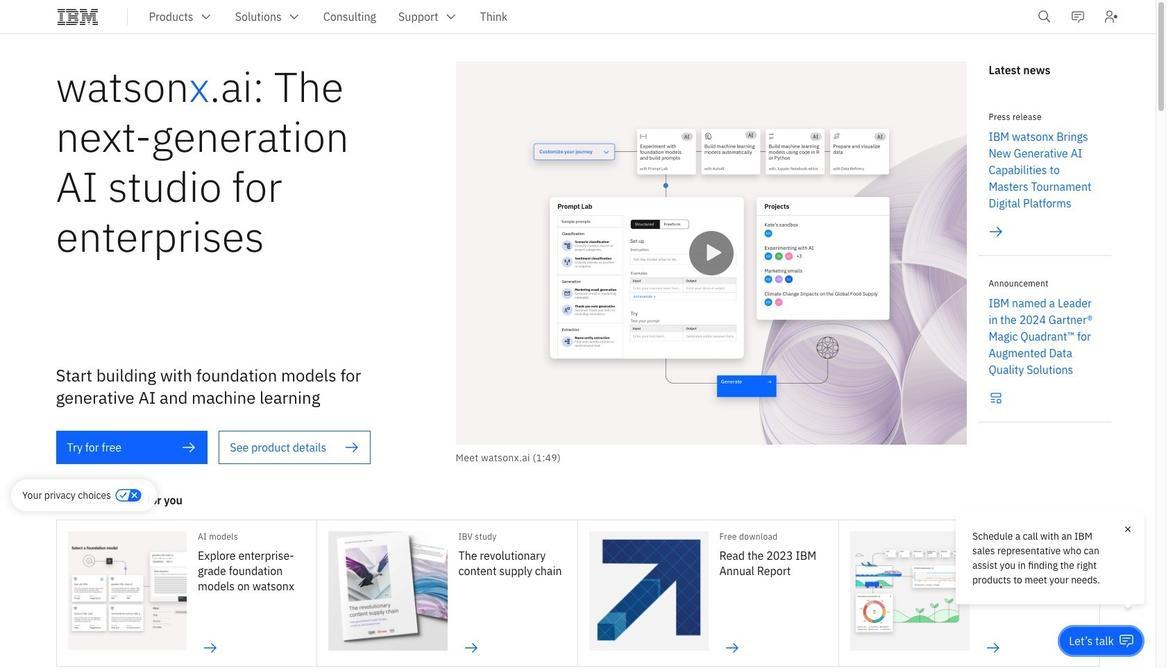 Task type: describe. For each thing, give the bounding box(es) containing it.
close image
[[1123, 524, 1134, 535]]

your privacy choices element
[[22, 488, 111, 503]]

let's talk element
[[1069, 634, 1114, 649]]



